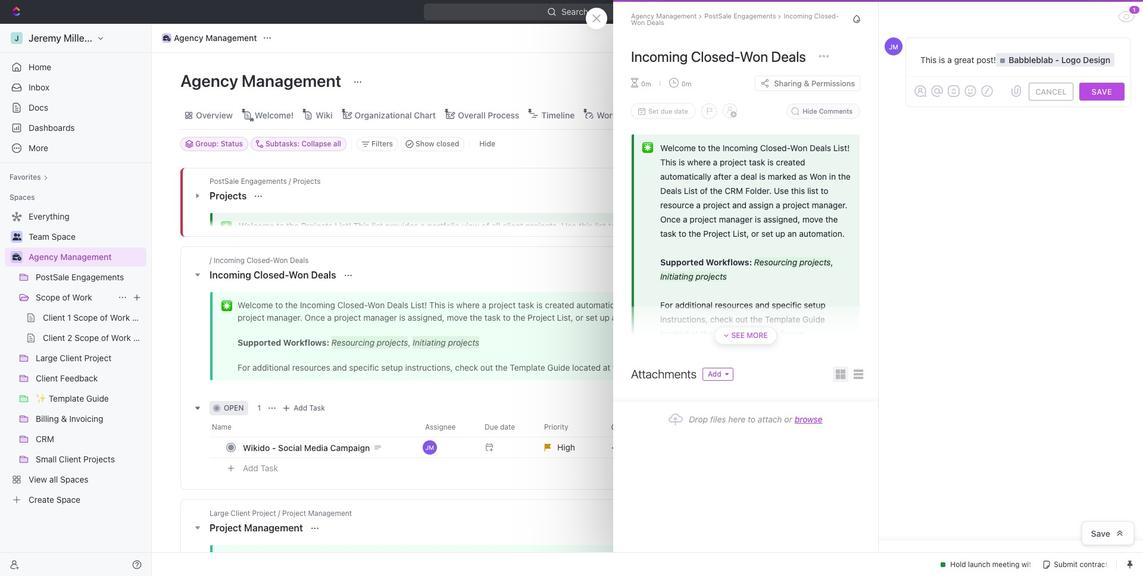 Task type: describe. For each thing, give the bounding box(es) containing it.
0 vertical spatial all
[[333, 139, 341, 148]]

scope of work
[[36, 292, 92, 303]]

favorites button
[[5, 170, 53, 185]]

automations
[[1045, 33, 1095, 43]]

1 horizontal spatial postsale engagements link
[[705, 12, 776, 19]]

2 vertical spatial add task button
[[238, 462, 283, 476]]

babbleblab - logo design link
[[1001, 55, 1111, 65]]

small
[[36, 454, 57, 465]]

inbox link
[[5, 78, 147, 97]]

to right here
[[748, 415, 756, 425]]

agency management left ⌘k
[[631, 12, 697, 19]]

0 horizontal spatial task
[[660, 229, 677, 239]]

initiating
[[660, 272, 694, 282]]

hide comments button
[[787, 103, 861, 119]]

of inside the welcome to the incoming closed-won deals list! this is where a project task is created automatically after a deal is marked as won in the deals list of the crm folder. use this list to resource a project and assign a project manager. once a project manager is assigned, move the task to the project list, or set up an automation.
[[700, 186, 708, 196]]

incoming inside incoming closed- won deals
[[784, 12, 813, 19]]

large client project / project management
[[210, 509, 352, 518]]

0:14:13 button
[[1013, 5, 1072, 19]]

the up "where"
[[708, 143, 721, 153]]

crm inside sidebar navigation
[[36, 434, 54, 444]]

sharing
[[774, 78, 802, 88]]

set
[[762, 229, 774, 239]]

process
[[488, 110, 519, 120]]

client down 2
[[60, 353, 82, 363]]

user group image
[[12, 233, 21, 241]]

browse link
[[795, 415, 823, 425]]

search...
[[562, 7, 596, 17]]

an
[[788, 229, 797, 239]]

docs for client 2 scope of work docs
[[133, 333, 153, 343]]

client up project management
[[231, 509, 250, 518]]

project down this
[[783, 200, 810, 210]]

overview
[[196, 110, 233, 120]]

2 vertical spatial /
[[278, 509, 280, 518]]

this is a great post!
[[921, 55, 996, 65]]

0 vertical spatial scope
[[36, 292, 60, 303]]

1 vertical spatial projects
[[696, 272, 727, 282]]

1 vertical spatial agency management link
[[159, 31, 260, 45]]

2 horizontal spatial postsale
[[705, 12, 732, 19]]

project inside the welcome to the incoming closed-won deals list! this is where a project task is created automatically after a deal is marked as won in the deals list of the crm folder. use this list to resource a project and assign a project manager. once a project manager is assigned, move the task to the project list, or set up an automation.
[[704, 229, 731, 239]]

up
[[776, 229, 786, 239]]

list inside the welcome to the incoming closed-won deals list! this is where a project task is created automatically after a deal is marked as won in the deals list of the crm folder. use this list to resource a project and assign a project manager. once a project manager is assigned, move the task to the project list, or set up an automation.
[[684, 186, 698, 196]]

task for the top add task button
[[1075, 76, 1093, 86]]

0 horizontal spatial /
[[210, 256, 212, 265]]

hide for hide comments
[[803, 107, 817, 115]]

large for large client project / project management
[[210, 509, 229, 518]]

1 vertical spatial or
[[785, 415, 793, 425]]

project down resource
[[690, 214, 717, 225]]

the right out
[[750, 314, 763, 325]]

& for billing
[[61, 414, 67, 424]]

set due date
[[649, 107, 688, 115]]

✳️
[[643, 143, 653, 153]]

invoicing
[[69, 414, 103, 424]]

everything
[[29, 211, 69, 222]]

resource
[[660, 200, 694, 210]]

to right the list
[[821, 186, 829, 196]]

space for team space
[[52, 232, 76, 242]]

✨ template guide link
[[36, 389, 144, 409]]

overview link
[[194, 107, 233, 124]]

here
[[729, 415, 746, 425]]

j
[[15, 34, 19, 43]]

0 vertical spatial save
[[1092, 87, 1113, 96]]

jm inside dropdown button
[[426, 444, 434, 451]]

2 0m from the left
[[682, 80, 692, 87]]

social
[[278, 443, 302, 453]]

0 horizontal spatial agency management link
[[29, 248, 144, 267]]

business time image
[[163, 35, 170, 41]]

priority
[[544, 423, 569, 432]]

0 vertical spatial work
[[72, 292, 92, 303]]

filters button
[[357, 137, 398, 151]]

1 horizontal spatial jm
[[889, 43, 899, 50]]

this
[[791, 186, 805, 196]]

postsale engagements inside postsale engagements link
[[36, 272, 124, 282]]

of down client 1 scope of work docs "link"
[[101, 333, 109, 343]]

client up ✨
[[36, 373, 58, 384]]

hide comments
[[803, 107, 853, 115]]

of inside for additional resources and specific setup instructions, check out the template guide located at the beginning of the space.
[[756, 329, 764, 339]]

new button
[[919, 2, 960, 21]]

babbleblab - logo design
[[1009, 55, 1111, 65]]

feedback
[[60, 373, 98, 384]]

create
[[29, 495, 54, 505]]

0 horizontal spatial add task
[[243, 463, 278, 473]]

everything link
[[5, 207, 144, 226]]

more
[[29, 143, 48, 153]]

docs for client 1 scope of work docs
[[132, 313, 152, 323]]

additional
[[675, 300, 713, 310]]

to down once
[[679, 229, 687, 239]]

comments
[[819, 107, 853, 115]]

workflows:
[[706, 257, 752, 267]]

crm inside the welcome to the incoming closed-won deals list! this is where a project task is created automatically after a deal is marked as won in the deals list of the crm folder. use this list to resource a project and assign a project manager. once a project manager is assigned, move the task to the project list, or set up an automation.
[[725, 186, 743, 196]]

media
[[304, 443, 328, 453]]

cancel
[[1036, 87, 1067, 96]]

date inside dropdown button
[[674, 107, 688, 115]]

in
[[829, 172, 836, 182]]

attach
[[758, 415, 782, 425]]

new
[[632, 391, 646, 398]]

team for team space
[[29, 232, 49, 242]]

overall
[[458, 110, 486, 120]]

list,
[[733, 229, 749, 239]]

team space
[[29, 232, 76, 242]]

client 2 scope of work docs link
[[43, 329, 153, 348]]

- for babbleblab
[[1056, 55, 1060, 65]]

add inside dropdown button
[[708, 370, 722, 379]]

supported
[[660, 257, 704, 267]]

filters
[[372, 139, 393, 148]]

1 inside dropdown button
[[1133, 7, 1136, 13]]

1 vertical spatial task
[[309, 404, 325, 413]]

0 vertical spatial spaces
[[10, 193, 35, 202]]

located
[[660, 329, 689, 339]]

automatically
[[660, 172, 712, 182]]

more
[[747, 331, 768, 340]]

wikido
[[243, 443, 270, 453]]

client left 2
[[43, 333, 65, 343]]

template inside for additional resources and specific setup instructions, check out the template guide located at the beginning of the space.
[[765, 314, 800, 325]]

1 horizontal spatial postsale engagements
[[705, 12, 776, 19]]

1 vertical spatial add task button
[[279, 401, 330, 416]]

2 horizontal spatial engagements
[[734, 12, 776, 19]]

1 horizontal spatial incoming closed-won deals
[[631, 48, 806, 65]]

incoming inside the welcome to the incoming closed-won deals list! this is where a project task is created automatically after a deal is marked as won in the deals list of the crm folder. use this list to resource a project and assign a project manager. once a project manager is assigned, move the task to the project list, or set up an automation.
[[723, 143, 758, 153]]

wiki link
[[313, 107, 333, 124]]

guide inside for additional resources and specific setup instructions, check out the template guide located at the beginning of the space.
[[803, 314, 825, 325]]

billing
[[36, 414, 59, 424]]

babbleblab
[[1009, 55, 1053, 65]]

spaces inside view all spaces link
[[60, 475, 88, 485]]

project management
[[210, 523, 305, 534]]

deals inside incoming closed- won deals
[[647, 18, 664, 26]]

welcome! link
[[252, 107, 294, 124]]

is up the marked
[[768, 157, 774, 167]]

management inside "tree"
[[60, 252, 112, 262]]

0 vertical spatial save button
[[1080, 83, 1125, 101]]

task for add task button to the bottom
[[261, 463, 278, 473]]

see more
[[732, 331, 768, 340]]

cancel button
[[1029, 83, 1074, 101]]

list link
[[697, 107, 714, 124]]

billing & invoicing
[[36, 414, 103, 424]]

1 horizontal spatial projects
[[800, 257, 831, 267]]

created
[[776, 157, 806, 167]]

status
[[221, 139, 243, 148]]

manager
[[719, 214, 753, 225]]

agency management up welcome! link
[[180, 71, 345, 91]]

view all spaces
[[29, 475, 88, 485]]

large client project link
[[36, 349, 144, 368]]

1 horizontal spatial list
[[699, 110, 714, 120]]

the down manager.
[[826, 214, 838, 225]]

docs link
[[5, 98, 147, 117]]

incoming closed- won deals link
[[631, 12, 839, 26]]

0 vertical spatial add task button
[[1050, 72, 1101, 91]]

✨ template guide
[[36, 394, 109, 404]]

space.
[[781, 329, 807, 339]]

✨
[[36, 394, 46, 404]]

a right once
[[683, 214, 688, 225]]

organizational chart
[[355, 110, 436, 120]]

client inside "link"
[[43, 313, 65, 323]]

all inside "tree"
[[49, 475, 58, 485]]

team space link
[[29, 228, 144, 247]]

group:
[[195, 139, 219, 148]]

team link
[[654, 107, 677, 124]]

team for team
[[656, 110, 677, 120]]

drop
[[689, 415, 708, 425]]

small client projects link
[[36, 450, 144, 469]]

timeline link
[[539, 107, 575, 124]]

assignee
[[425, 423, 456, 432]]

the right in
[[838, 172, 851, 182]]

or inside the welcome to the incoming closed-won deals list! this is where a project task is created automatically after a deal is marked as won in the deals list of the crm folder. use this list to resource a project and assign a project manager. once a project manager is assigned, move the task to the project list, or set up an automation.
[[751, 229, 759, 239]]

hide for hide
[[480, 139, 496, 148]]

permissions
[[812, 78, 855, 88]]

0 vertical spatial agency management link
[[631, 12, 697, 19]]

1 vertical spatial incoming closed-won deals
[[210, 270, 339, 281]]

set
[[649, 107, 659, 115]]



Task type: locate. For each thing, give the bounding box(es) containing it.
or left set
[[751, 229, 759, 239]]

post!
[[977, 55, 996, 65]]

0 vertical spatial and
[[733, 200, 747, 210]]

1 inside "link"
[[67, 313, 71, 323]]

jm down upgrade
[[889, 43, 899, 50]]

add task button down wikido
[[238, 462, 283, 476]]

projects down postsale engagements / projects at the top left of the page
[[210, 191, 249, 201]]

show
[[416, 139, 435, 148]]

tree inside sidebar navigation
[[5, 207, 153, 510]]

wiki
[[316, 110, 333, 120]]

is right deal
[[759, 172, 766, 182]]

high button
[[537, 437, 597, 459]]

0 vertical spatial template
[[765, 314, 800, 325]]

docs up client 2 scope of work docs
[[132, 313, 152, 323]]

closed- inside incoming closed- won deals
[[814, 12, 839, 19]]

0 vertical spatial task
[[1075, 76, 1093, 86]]

the left space.
[[766, 329, 778, 339]]

won inside incoming closed- won deals
[[631, 18, 645, 26]]

of up client 2 scope of work docs
[[100, 313, 108, 323]]

the down after on the top right of the page
[[710, 186, 723, 196]]

set priority element
[[701, 103, 717, 119]]

scope for 1
[[73, 313, 98, 323]]

client 1 scope of work docs link
[[43, 308, 152, 328]]

assign
[[749, 200, 774, 210]]

guide down client feedback link
[[86, 394, 109, 404]]

postsale inside "tree"
[[36, 272, 69, 282]]

1 horizontal spatial &
[[804, 78, 810, 88]]

crm up small
[[36, 434, 54, 444]]

scope for 2
[[75, 333, 99, 343]]

1 vertical spatial crm
[[36, 434, 54, 444]]

subtasks:
[[266, 139, 300, 148]]

task down design
[[1075, 76, 1093, 86]]

0 horizontal spatial date
[[500, 423, 515, 432]]

list right set due date
[[699, 110, 714, 120]]

show closed
[[416, 139, 459, 148]]

0 vertical spatial &
[[804, 78, 810, 88]]

sharing & permissions link
[[755, 76, 861, 91]]

client feedback
[[36, 373, 98, 384]]

assigned,
[[764, 214, 800, 225]]

projects down automation. at the right top of the page
[[800, 257, 831, 267]]

large inside "tree"
[[36, 353, 58, 363]]

create space
[[29, 495, 80, 505]]

0 vertical spatial guide
[[803, 314, 825, 325]]

specific
[[772, 300, 802, 310]]

scope inside "link"
[[73, 313, 98, 323]]

spaces down the favorites
[[10, 193, 35, 202]]

projects
[[800, 257, 831, 267], [696, 272, 727, 282]]

2 horizontal spatial /
[[289, 177, 291, 186]]

/ incoming closed-won deals
[[210, 256, 309, 265]]

hide inside button
[[803, 107, 817, 115]]

0 horizontal spatial engagements
[[72, 272, 124, 282]]

a right resource
[[696, 200, 701, 210]]

0 vertical spatial or
[[751, 229, 759, 239]]

0 vertical spatial docs
[[29, 102, 48, 113]]

jeremy
[[29, 33, 61, 43]]

2 vertical spatial scope
[[75, 333, 99, 343]]

1 vertical spatial -
[[272, 443, 276, 453]]

and inside for additional resources and specific setup instructions, check out the template guide located at the beginning of the space.
[[755, 300, 770, 310]]

add task up name dropdown button
[[294, 404, 325, 413]]

1 horizontal spatial large
[[210, 509, 229, 518]]

home
[[29, 62, 51, 72]]

add task down logo
[[1057, 76, 1093, 86]]

0 horizontal spatial template
[[49, 394, 84, 404]]

task up deal
[[749, 157, 765, 167]]

1 horizontal spatial team
[[656, 110, 677, 120]]

new
[[936, 7, 953, 17]]

or right attach
[[785, 415, 793, 425]]

docs inside "link"
[[132, 313, 152, 323]]

template inside sidebar navigation
[[49, 394, 84, 404]]

1 horizontal spatial task
[[749, 157, 765, 167]]

work for 2
[[111, 333, 131, 343]]

sidebar navigation
[[0, 24, 154, 577]]

add new status button
[[611, 391, 677, 398]]

manager.
[[812, 200, 848, 210]]

is down assign
[[755, 214, 761, 225]]

1 vertical spatial all
[[49, 475, 58, 485]]

⌘k
[[701, 7, 714, 17]]

space for create space
[[56, 495, 80, 505]]

won
[[631, 18, 645, 26], [740, 48, 768, 65], [791, 143, 808, 153], [810, 172, 827, 182], [273, 256, 288, 265], [289, 270, 309, 281]]

0 vertical spatial engagements
[[734, 12, 776, 19]]

0 horizontal spatial spaces
[[10, 193, 35, 202]]

resources
[[715, 300, 753, 310]]

a left deal
[[734, 172, 739, 182]]

hide down overall process 'link' at the top left of page
[[480, 139, 496, 148]]

workload link
[[594, 107, 634, 124]]

0 horizontal spatial large
[[36, 353, 58, 363]]

tree containing everything
[[5, 207, 153, 510]]

files
[[710, 415, 726, 425]]

spaces
[[10, 193, 35, 202], [60, 475, 88, 485]]

- left social at the left
[[272, 443, 276, 453]]

1 horizontal spatial postsale
[[210, 177, 239, 186]]

0 vertical spatial add task
[[1057, 76, 1093, 86]]

engagements up scope of work link
[[72, 272, 124, 282]]

of right see
[[756, 329, 764, 339]]

1 vertical spatial save
[[1091, 529, 1111, 539]]

overall process link
[[456, 107, 519, 124]]

great
[[955, 55, 975, 65]]

2 vertical spatial task
[[261, 463, 278, 473]]

a left great
[[948, 55, 952, 65]]

1 vertical spatial postsale engagements
[[36, 272, 124, 282]]

group: status
[[195, 139, 243, 148]]

0 horizontal spatial list
[[684, 186, 698, 196]]

this down welcome
[[660, 157, 677, 167]]

2 vertical spatial agency management link
[[29, 248, 144, 267]]

logo
[[1062, 55, 1081, 65]]

hide
[[803, 107, 817, 115], [480, 139, 496, 148]]

2 vertical spatial postsale
[[36, 272, 69, 282]]

set due date button
[[631, 103, 698, 119]]

1 vertical spatial team
[[29, 232, 49, 242]]

0 vertical spatial incoming closed-won deals
[[631, 48, 806, 65]]

1 vertical spatial this
[[660, 157, 677, 167]]

team inside "link"
[[656, 110, 677, 120]]

1 horizontal spatial -
[[1056, 55, 1060, 65]]

jeremy miller's workspace, , element
[[11, 32, 23, 44]]

project up manager
[[703, 200, 730, 210]]

0 horizontal spatial crm
[[36, 434, 54, 444]]

1 horizontal spatial template
[[765, 314, 800, 325]]

due
[[661, 107, 673, 115]]

1 horizontal spatial 0m
[[682, 80, 692, 87]]

0 vertical spatial projects
[[293, 177, 321, 186]]

0 horizontal spatial all
[[49, 475, 58, 485]]

date inside dropdown button
[[500, 423, 515, 432]]

and inside the welcome to the incoming closed-won deals list! this is where a project task is created automatically after a deal is marked as won in the deals list of the crm folder. use this list to resource a project and assign a project manager. once a project manager is assigned, move the task to the project list, or set up an automation.
[[733, 200, 747, 210]]

1 vertical spatial postsale engagements link
[[36, 268, 144, 287]]

scope of work link
[[36, 288, 113, 307]]

hide left comments
[[803, 107, 817, 115]]

add task button down logo
[[1050, 72, 1101, 91]]

1 vertical spatial engagements
[[241, 177, 287, 186]]

add down beginning
[[708, 370, 722, 379]]

projects down crm link
[[83, 454, 115, 465]]

template down the client feedback
[[49, 394, 84, 404]]

agency management down team space link
[[29, 252, 112, 262]]

set priority image
[[701, 103, 717, 119]]

large up the client feedback
[[36, 353, 58, 363]]

of
[[700, 186, 708, 196], [62, 292, 70, 303], [100, 313, 108, 323], [756, 329, 764, 339], [101, 333, 109, 343]]

resourcing
[[754, 257, 798, 267]]

and left specific
[[755, 300, 770, 310]]

0 vertical spatial postsale engagements
[[705, 12, 776, 19]]

engagements right ⌘k
[[734, 12, 776, 19]]

campaign
[[330, 443, 370, 453]]

1 horizontal spatial this
[[921, 55, 937, 65]]

name
[[212, 423, 232, 432]]

1 vertical spatial spaces
[[60, 475, 88, 485]]

postsale
[[705, 12, 732, 19], [210, 177, 239, 186], [36, 272, 69, 282]]

1 vertical spatial postsale
[[210, 177, 239, 186]]

of down the automatically
[[700, 186, 708, 196]]

0 horizontal spatial postsale engagements
[[36, 272, 124, 282]]

work inside "link"
[[110, 313, 130, 323]]

move
[[803, 214, 823, 225]]

1 horizontal spatial spaces
[[60, 475, 88, 485]]

agency management right business time icon
[[174, 33, 257, 43]]

the up supported
[[689, 229, 701, 239]]

where
[[687, 157, 711, 167]]

0 horizontal spatial &
[[61, 414, 67, 424]]

a up after on the top right of the page
[[713, 157, 718, 167]]

closed- inside the welcome to the incoming closed-won deals list! this is where a project task is created automatically after a deal is marked as won in the deals list of the crm folder. use this list to resource a project and assign a project manager. once a project manager is assigned, move the task to the project list, or set up an automation.
[[760, 143, 791, 153]]

1 horizontal spatial /
[[278, 509, 280, 518]]

1 vertical spatial projects
[[210, 191, 249, 201]]

add task button up name dropdown button
[[279, 401, 330, 416]]

0 horizontal spatial postsale
[[36, 272, 69, 282]]

work for 1
[[110, 313, 130, 323]]

0 horizontal spatial projects
[[696, 272, 727, 282]]

-
[[1056, 55, 1060, 65], [272, 443, 276, 453]]

- left logo
[[1056, 55, 1060, 65]]

billing & invoicing link
[[36, 410, 144, 429]]

hide inside button
[[480, 139, 496, 148]]

1 vertical spatial &
[[61, 414, 67, 424]]

2 horizontal spatial projects
[[293, 177, 321, 186]]

2 vertical spatial docs
[[133, 333, 153, 343]]

view
[[29, 475, 47, 485]]

is down welcome
[[679, 157, 685, 167]]

this inside the welcome to the incoming closed-won deals list! this is where a project task is created automatically after a deal is marked as won in the deals list of the crm folder. use this list to resource a project and assign a project manager. once a project manager is assigned, move the task to the project list, or set up an automation.
[[660, 157, 677, 167]]

show closed button
[[401, 137, 465, 151]]

& for sharing
[[804, 78, 810, 88]]

add up cancel
[[1057, 76, 1073, 86]]

1 vertical spatial work
[[110, 313, 130, 323]]

inbox
[[29, 82, 49, 92]]

0m up set
[[641, 80, 651, 87]]

see
[[732, 331, 745, 340]]

0 vertical spatial task
[[749, 157, 765, 167]]

0 vertical spatial team
[[656, 110, 677, 120]]

1 vertical spatial docs
[[132, 313, 152, 323]]

client up view all spaces link
[[59, 454, 81, 465]]

incoming closed- won deals
[[631, 12, 839, 26]]

0 horizontal spatial team
[[29, 232, 49, 242]]

0 horizontal spatial 0m
[[641, 80, 651, 87]]

add down wikido
[[243, 463, 258, 473]]

save
[[1092, 87, 1113, 96], [1091, 529, 1111, 539]]

large
[[36, 353, 58, 363], [210, 509, 229, 518]]

project up after on the top right of the page
[[720, 157, 747, 167]]

welcome
[[660, 143, 696, 153]]

add up name dropdown button
[[294, 404, 307, 413]]

1 horizontal spatial add task
[[294, 404, 325, 413]]

1 0m from the left
[[641, 80, 651, 87]]

space down everything link
[[52, 232, 76, 242]]

0 vertical spatial postsale
[[705, 12, 732, 19]]

overall process
[[458, 110, 519, 120]]

team inside "tree"
[[29, 232, 49, 242]]

wikido - social media campaign
[[243, 443, 370, 453]]

1 horizontal spatial task
[[309, 404, 325, 413]]

2 horizontal spatial agency management link
[[631, 12, 697, 19]]

list down the automatically
[[684, 186, 698, 196]]

0m
[[641, 80, 651, 87], [682, 80, 692, 87]]

work up client 2 scope of work docs
[[110, 313, 130, 323]]

for additional resources and specific setup instructions, check out the template guide located at the beginning of the space.
[[660, 300, 828, 339]]

automation.
[[799, 229, 845, 239]]

2 vertical spatial add task
[[243, 463, 278, 473]]

engagements down subtasks:
[[241, 177, 287, 186]]

- for wikido
[[272, 443, 276, 453]]

drop files here to attach or browse
[[689, 415, 823, 425]]

space down view all spaces link
[[56, 495, 80, 505]]

0 horizontal spatial guide
[[86, 394, 109, 404]]

and up manager
[[733, 200, 747, 210]]

upgrade
[[874, 7, 908, 17]]

all right collapse
[[333, 139, 341, 148]]

jm button
[[418, 437, 478, 459]]

add new status
[[617, 391, 671, 398]]

client 1 scope of work docs
[[43, 313, 152, 323]]

0 horizontal spatial postsale engagements link
[[36, 268, 144, 287]]

to up "where"
[[698, 143, 706, 153]]

large for large client project
[[36, 353, 58, 363]]

1 horizontal spatial guide
[[803, 314, 825, 325]]

engagements inside postsale engagements link
[[72, 272, 124, 282]]

work up client 1 scope of work docs
[[72, 292, 92, 303]]

business time image
[[12, 254, 21, 261]]

a down use
[[776, 200, 781, 210]]

task down wikido
[[261, 463, 278, 473]]

1 vertical spatial task
[[660, 229, 677, 239]]

once
[[660, 214, 681, 225]]

postsale engagements
[[705, 12, 776, 19], [36, 272, 124, 282]]

list!
[[834, 143, 850, 153]]

work down client 1 scope of work docs "link"
[[111, 333, 131, 343]]

1 horizontal spatial and
[[755, 300, 770, 310]]

large up project management
[[210, 509, 229, 518]]

crm down after on the top right of the page
[[725, 186, 743, 196]]

docs down client 1 scope of work docs "link"
[[133, 333, 153, 343]]

tree
[[5, 207, 153, 510]]

is left great
[[939, 55, 945, 65]]

project inside "tree"
[[84, 353, 112, 363]]

task up name dropdown button
[[309, 404, 325, 413]]

agency inside "tree"
[[29, 252, 58, 262]]

jeremy miller's workspace
[[29, 33, 148, 43]]

home link
[[5, 58, 147, 77]]

spaces down 'small client projects'
[[60, 475, 88, 485]]

incoming closed-won deals down incoming closed- won deals link
[[631, 48, 806, 65]]

2 vertical spatial projects
[[83, 454, 115, 465]]

design
[[1083, 55, 1111, 65]]

0 vertical spatial large
[[36, 353, 58, 363]]

projects
[[293, 177, 321, 186], [210, 191, 249, 201], [83, 454, 115, 465]]

1 horizontal spatial projects
[[210, 191, 249, 201]]

client down scope of work
[[43, 313, 65, 323]]

the right the at
[[701, 329, 713, 339]]

use
[[774, 186, 789, 196]]

1 vertical spatial jm
[[426, 444, 434, 451]]

projects inside "tree"
[[83, 454, 115, 465]]

projects down workflows:
[[696, 272, 727, 282]]

1 horizontal spatial agency management link
[[159, 31, 260, 45]]

of inside "link"
[[100, 313, 108, 323]]

& right sharing
[[804, 78, 810, 88]]

0 vertical spatial crm
[[725, 186, 743, 196]]

docs down inbox
[[29, 102, 48, 113]]

1 vertical spatial guide
[[86, 394, 109, 404]]

of up client 1 scope of work docs
[[62, 292, 70, 303]]

template down specific
[[765, 314, 800, 325]]

0m up set due date
[[682, 80, 692, 87]]

priority button
[[537, 418, 597, 437]]

1 horizontal spatial hide
[[803, 107, 817, 115]]

as
[[799, 172, 808, 182]]

1 vertical spatial save button
[[1082, 522, 1135, 546]]

check
[[710, 314, 733, 325]]

agency management inside "tree"
[[29, 252, 112, 262]]

this left great
[[921, 55, 937, 65]]

organizational chart link
[[352, 107, 436, 124]]

0 horizontal spatial or
[[751, 229, 759, 239]]

dashboards
[[29, 123, 75, 133]]

miller's
[[64, 33, 96, 43]]

incoming closed-won deals down / incoming closed-won deals
[[210, 270, 339, 281]]

1 vertical spatial large
[[210, 509, 229, 518]]

0 vertical spatial projects
[[800, 257, 831, 267]]

2 horizontal spatial add task
[[1057, 76, 1093, 86]]

& right 'billing'
[[61, 414, 67, 424]]

0 vertical spatial space
[[52, 232, 76, 242]]

after
[[714, 172, 732, 182]]

task down once
[[660, 229, 677, 239]]

guide inside "tree"
[[86, 394, 109, 404]]

& inside "tree"
[[61, 414, 67, 424]]

jm down assignee
[[426, 444, 434, 451]]



Task type: vqa. For each thing, say whether or not it's contained in the screenshot.
created
yes



